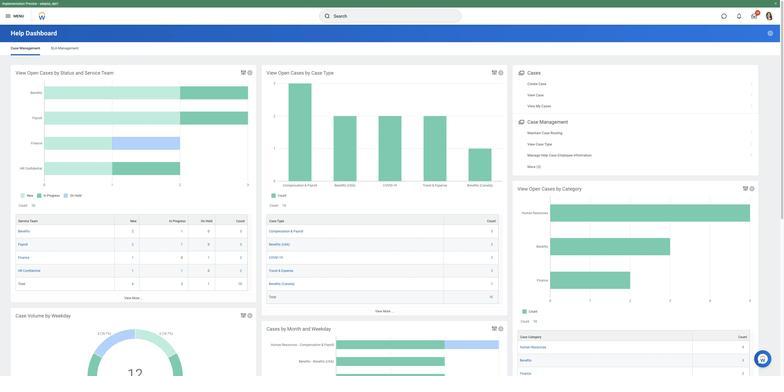 Task type: describe. For each thing, give the bounding box(es) containing it.
adeptai_dpt1
[[40, 2, 59, 6]]

category inside popup button
[[528, 336, 541, 340]]

chevron right image for view case
[[749, 91, 755, 97]]

menu group image for case management
[[518, 118, 525, 126]]

covid-19
[[269, 256, 283, 260]]

2 button for finance
[[742, 372, 745, 376]]

weekday inside case volume by weekday element
[[51, 313, 71, 319]]

benefits (usa) link
[[269, 242, 290, 247]]

in progress
[[169, 220, 186, 223]]

2 button for benefits (usa)
[[491, 243, 494, 247]]

configure and view chart data image for cases by month and weekday
[[491, 326, 498, 332]]

my
[[536, 104, 541, 108]]

manage
[[528, 154, 540, 158]]

row containing travel & expense
[[267, 265, 499, 278]]

implementation preview -   adeptai_dpt1
[[2, 2, 59, 6]]

0 horizontal spatial help
[[11, 30, 24, 37]]

benefits left (usa)
[[269, 243, 281, 247]]

total element for 6
[[18, 281, 25, 286]]

total element for 10
[[269, 295, 276, 299]]

chevron right image for create case
[[749, 80, 755, 85]]

2 button for covid-19
[[491, 256, 494, 260]]

in progress button
[[139, 215, 188, 225]]

new button
[[115, 215, 139, 225]]

compensation & payroll
[[269, 230, 303, 234]]

maintain case routing
[[528, 131, 563, 135]]

open for view open cases by category
[[529, 186, 541, 192]]

6
[[132, 283, 134, 286]]

cases for view open cases by category
[[542, 186, 555, 192]]

search image
[[324, 13, 331, 19]]

2 button for payroll
[[132, 243, 135, 247]]

preview
[[26, 2, 37, 6]]

row containing case category
[[518, 331, 750, 341]]

2 for finance
[[742, 372, 744, 376]]

close environment banner image
[[774, 2, 778, 5]]

row containing hr confidential
[[16, 265, 248, 278]]

hr confidential
[[18, 269, 40, 273]]

configure and view chart data image for view open cases by category
[[743, 185, 749, 192]]

2 for benefits
[[132, 230, 134, 234]]

more for view open cases by case type
[[383, 310, 391, 314]]

more for view open cases by status and service team
[[132, 297, 140, 301]]

benefits (usa)
[[269, 243, 290, 247]]

view case link
[[513, 90, 759, 101]]

... for view open cases by case type
[[391, 310, 394, 314]]

in
[[169, 220, 172, 223]]

view more ... link for view open cases by case type
[[262, 307, 507, 316]]

benefits link for 3
[[520, 358, 532, 363]]

profile logan mcneil image
[[765, 12, 774, 22]]

list for cases
[[513, 79, 759, 112]]

view open cases by status and service team
[[16, 70, 114, 76]]

case volume by weekday element
[[11, 308, 256, 377]]

10 button for view open cases by status and service team
[[31, 204, 36, 208]]

row containing covid-19
[[267, 252, 499, 265]]

configure and view chart data image for view open cases by case type
[[491, 69, 498, 76]]

create
[[528, 82, 538, 86]]

payroll link
[[18, 242, 28, 247]]

0 vertical spatial category
[[562, 186, 582, 192]]

33 button
[[749, 10, 761, 22]]

case type
[[269, 220, 284, 223]]

menu
[[13, 14, 24, 18]]

covid-19 link
[[269, 255, 283, 260]]

type inside case type popup button
[[277, 220, 284, 223]]

view for view open cases by status and service team element
[[16, 70, 26, 76]]

configure and view chart data image for case volume by weekday
[[240, 313, 247, 319]]

finance for view open cases by category
[[520, 372, 531, 376]]

status
[[60, 70, 74, 76]]

& for travel
[[278, 269, 280, 273]]

list for case management
[[513, 128, 759, 173]]

configure view open cases by category image
[[749, 186, 755, 192]]

count button for view open cases by category
[[693, 331, 750, 341]]

justify image
[[5, 13, 11, 19]]

case category button
[[518, 331, 693, 341]]

expense
[[281, 269, 293, 273]]

help inside list
[[541, 154, 548, 158]]

10 button for view open cases by category
[[533, 320, 538, 324]]

configure view open cases by case type image
[[498, 70, 504, 76]]

2 horizontal spatial management
[[540, 119, 568, 125]]

view open cases by case type element
[[262, 65, 507, 316]]

more (3)
[[528, 165, 541, 169]]

open for view open cases by case type
[[278, 70, 290, 76]]

2 button for benefits
[[132, 230, 135, 234]]

0 button for payroll
[[208, 243, 210, 247]]

more inside dropdown button
[[528, 165, 536, 169]]

view case
[[528, 93, 544, 97]]

weekday inside the cases by month and weekday element
[[312, 327, 331, 332]]

on
[[201, 220, 205, 223]]

information
[[574, 154, 592, 158]]

finance for view open cases by status and service team
[[18, 256, 29, 260]]

1 button inside view open cases by case type element
[[491, 282, 494, 287]]

view my cases
[[528, 104, 551, 108]]

and inside view open cases by status and service team element
[[75, 70, 83, 76]]

benefits (canada) link
[[269, 281, 295, 286]]

cases by month and weekday element
[[262, 321, 507, 377]]

new
[[130, 220, 137, 223]]

travel & expense
[[269, 269, 293, 273]]

confidential
[[23, 269, 40, 273]]

on hold
[[201, 220, 212, 223]]

1 horizontal spatial management
[[58, 46, 79, 50]]

payroll inside view open cases by status and service team element
[[18, 243, 28, 247]]

more (3) button
[[528, 164, 541, 169]]

1 vertical spatial case management
[[528, 119, 568, 125]]

(canada)
[[282, 283, 295, 286]]

0 vertical spatial service
[[85, 70, 100, 76]]

cases for view open cases by case type
[[291, 70, 304, 76]]

open for view open cases by status and service team
[[27, 70, 39, 76]]

on hold button
[[188, 215, 215, 225]]

help dashboard main content
[[0, 25, 780, 377]]

progress
[[173, 220, 186, 223]]

view for view case type link
[[528, 142, 535, 146]]

compensation & payroll link
[[269, 229, 303, 234]]

view case type link
[[513, 139, 759, 150]]

case category
[[520, 336, 541, 340]]

benefits inside view open cases by category element
[[520, 359, 532, 363]]

0 for benefits
[[208, 230, 210, 234]]

row containing service team
[[16, 215, 248, 225]]

help dashboard
[[11, 30, 57, 37]]

0 for payroll
[[208, 243, 210, 247]]

view for view open cases by category element
[[518, 186, 528, 192]]

human resources link
[[520, 345, 546, 350]]

view for view my cases link
[[528, 104, 535, 108]]

sla
[[51, 46, 57, 50]]

human
[[520, 346, 530, 350]]

by for case
[[305, 70, 310, 76]]

volume
[[28, 313, 44, 319]]

maintain
[[528, 131, 541, 135]]

1 horizontal spatial type
[[323, 70, 334, 76]]



Task type: vqa. For each thing, say whether or not it's contained in the screenshot.


Task type: locate. For each thing, give the bounding box(es) containing it.
0 button
[[208, 230, 210, 234], [208, 243, 210, 247], [181, 256, 184, 260], [208, 269, 210, 273]]

finance down human
[[520, 372, 531, 376]]

hr
[[18, 269, 22, 273]]

0 vertical spatial total element
[[18, 281, 25, 286]]

1 vertical spatial type
[[545, 142, 552, 146]]

more inside view open cases by case type element
[[383, 310, 391, 314]]

benefits down the service team
[[18, 230, 30, 234]]

and right month
[[302, 327, 310, 332]]

1 vertical spatial view more ... link
[[262, 307, 507, 316]]

33
[[756, 11, 759, 14]]

management right "sla"
[[58, 46, 79, 50]]

1 horizontal spatial payroll
[[294, 230, 303, 234]]

and right status
[[75, 70, 83, 76]]

0 vertical spatial more
[[528, 165, 536, 169]]

configure this page image
[[767, 30, 774, 37]]

cases for view my cases
[[542, 104, 551, 108]]

finance link for view open cases by status and service team
[[18, 255, 29, 260]]

chevron right image for cases
[[749, 102, 755, 108]]

sla management
[[51, 46, 79, 50]]

chevron right image for maintain case routing
[[749, 129, 755, 135]]

0 button for hr confidential
[[208, 269, 210, 273]]

1 vertical spatial help
[[541, 154, 548, 158]]

2 horizontal spatial more
[[528, 165, 536, 169]]

1 vertical spatial more
[[132, 297, 140, 301]]

chevron right image inside maintain case routing link
[[749, 129, 755, 135]]

1 vertical spatial menu group image
[[518, 118, 525, 126]]

total element inside view open cases by case type element
[[269, 295, 276, 299]]

1 horizontal spatial view more ...
[[375, 310, 394, 314]]

0 horizontal spatial view more ... link
[[11, 294, 256, 303]]

2 menu group image from the top
[[518, 118, 525, 126]]

row
[[16, 215, 248, 225], [267, 215, 499, 225], [16, 225, 248, 238], [267, 225, 499, 238], [16, 238, 248, 252], [267, 238, 499, 252], [16, 252, 248, 265], [267, 252, 499, 265], [16, 265, 248, 278], [267, 265, 499, 278], [16, 278, 248, 291], [267, 278, 499, 291], [267, 291, 499, 304], [518, 331, 750, 341], [518, 341, 750, 355], [518, 355, 750, 368], [518, 368, 750, 377]]

1 horizontal spatial total
[[269, 296, 276, 299]]

cases by month and weekday
[[267, 327, 331, 332]]

0 horizontal spatial open
[[27, 70, 39, 76]]

configure and view chart data image left configure view open cases by status and service team image
[[240, 69, 247, 76]]

2 button for travel & expense
[[491, 269, 494, 273]]

chevron right image inside view case type link
[[749, 141, 755, 146]]

view open cases by status and service team element
[[11, 65, 256, 303]]

1 horizontal spatial service
[[85, 70, 100, 76]]

1 horizontal spatial configure and view chart data image
[[491, 69, 498, 76]]

team inside popup button
[[30, 220, 38, 223]]

total for 6
[[18, 283, 25, 286]]

configure and view chart data image inside the cases by month and weekday element
[[491, 326, 498, 332]]

total for 10
[[269, 296, 276, 299]]

(usa)
[[282, 243, 290, 247]]

2 for travel & expense
[[491, 269, 493, 273]]

finance up hr on the bottom of page
[[18, 256, 29, 260]]

2 chevron right image from the top
[[749, 91, 755, 97]]

case type button
[[267, 215, 444, 225]]

view open cases by category element
[[513, 181, 759, 377]]

... inside view open cases by status and service team element
[[140, 297, 143, 301]]

chevron right image
[[749, 102, 755, 108], [749, 141, 755, 146]]

0 vertical spatial ...
[[140, 297, 143, 301]]

tab list
[[5, 42, 775, 55]]

1 horizontal spatial finance link
[[520, 371, 531, 376]]

2 for covid-19
[[491, 256, 493, 260]]

payroll down the service team
[[18, 243, 28, 247]]

2 inside view open cases by category element
[[742, 372, 744, 376]]

2 button
[[132, 230, 135, 234], [132, 243, 135, 247], [491, 243, 494, 247], [240, 256, 243, 260], [491, 256, 494, 260], [240, 269, 243, 273], [491, 269, 494, 273], [742, 372, 745, 376]]

by for category
[[556, 186, 561, 192]]

chevron right image inside manage help case employee information link
[[749, 152, 755, 157]]

finance
[[18, 256, 29, 260], [520, 372, 531, 376]]

more (3) link
[[513, 161, 759, 173]]

view more ...
[[124, 297, 143, 301], [375, 310, 394, 314]]

5 button
[[742, 346, 745, 350]]

count button for view open cases by case type
[[444, 215, 498, 225]]

1 horizontal spatial benefits link
[[520, 358, 532, 363]]

0 horizontal spatial service
[[18, 220, 29, 223]]

1 vertical spatial &
[[278, 269, 280, 273]]

hold
[[206, 220, 212, 223]]

tab list inside help dashboard main content
[[5, 42, 775, 55]]

help down menu dropdown button on the top left of the page
[[11, 30, 24, 37]]

0 horizontal spatial configure and view chart data image
[[240, 313, 247, 319]]

1 vertical spatial total element
[[269, 295, 276, 299]]

finance inside view open cases by category element
[[520, 372, 531, 376]]

total inside view open cases by status and service team element
[[18, 283, 25, 286]]

travel & expense link
[[269, 268, 293, 273]]

& for compensation
[[291, 230, 293, 234]]

0 horizontal spatial configure and view chart data image
[[240, 69, 247, 76]]

-
[[38, 2, 39, 6]]

row containing benefits (canada)
[[267, 278, 499, 291]]

3
[[240, 230, 242, 234], [491, 230, 493, 234], [240, 243, 242, 247], [181, 283, 183, 286], [742, 359, 744, 363]]

1 horizontal spatial total element
[[269, 295, 276, 299]]

chevron right image inside view my cases link
[[749, 102, 755, 108]]

5
[[742, 346, 744, 350]]

routing
[[551, 131, 563, 135]]

1 vertical spatial weekday
[[312, 327, 331, 332]]

0 vertical spatial type
[[323, 70, 334, 76]]

configure cases by month and weekday image
[[498, 326, 504, 332]]

0 vertical spatial finance
[[18, 256, 29, 260]]

total element
[[18, 281, 25, 286], [269, 295, 276, 299]]

3 chevron right image from the top
[[749, 129, 755, 135]]

row containing case type
[[267, 215, 499, 225]]

0 horizontal spatial type
[[277, 220, 284, 223]]

view for view case link
[[528, 93, 535, 97]]

row containing human resources
[[518, 341, 750, 355]]

case
[[11, 46, 19, 50], [311, 70, 322, 76], [539, 82, 546, 86], [536, 93, 544, 97], [528, 119, 538, 125], [542, 131, 550, 135], [536, 142, 544, 146], [549, 154, 557, 158], [269, 220, 277, 223], [16, 313, 26, 319], [520, 336, 528, 340]]

1 horizontal spatial more
[[383, 310, 391, 314]]

0 button for benefits
[[208, 230, 210, 234]]

1 list from the top
[[513, 79, 759, 112]]

and
[[75, 70, 83, 76], [302, 327, 310, 332]]

&
[[291, 230, 293, 234], [278, 269, 280, 273]]

manage help case employee information link
[[513, 150, 759, 161]]

3 inside view open cases by case type element
[[491, 230, 493, 234]]

covid-
[[269, 256, 279, 260]]

2 for payroll
[[132, 243, 134, 247]]

1 horizontal spatial configure and view chart data image
[[491, 326, 498, 332]]

1 horizontal spatial team
[[101, 70, 114, 76]]

0 horizontal spatial category
[[528, 336, 541, 340]]

finance inside view open cases by status and service team element
[[18, 256, 29, 260]]

0 horizontal spatial &
[[278, 269, 280, 273]]

1 vertical spatial service
[[18, 220, 29, 223]]

0 vertical spatial finance link
[[18, 255, 29, 260]]

view open cases by category
[[518, 186, 582, 192]]

configure and view chart data image
[[240, 69, 247, 76], [743, 185, 749, 192], [491, 326, 498, 332]]

list containing create case
[[513, 79, 759, 112]]

1 vertical spatial chevron right image
[[749, 141, 755, 146]]

configure and view chart data image left configure view open cases by case type icon
[[491, 69, 498, 76]]

1 vertical spatial category
[[528, 336, 541, 340]]

payroll
[[294, 230, 303, 234], [18, 243, 28, 247]]

0 vertical spatial list
[[513, 79, 759, 112]]

1 vertical spatial team
[[30, 220, 38, 223]]

configure and view chart data image inside view open cases by status and service team element
[[240, 69, 247, 76]]

1 horizontal spatial &
[[291, 230, 293, 234]]

finance link
[[18, 255, 29, 260], [520, 371, 531, 376]]

total element down hr on the bottom of page
[[18, 281, 25, 286]]

benefits link for 2
[[18, 229, 30, 234]]

1 vertical spatial finance
[[520, 372, 531, 376]]

view more ... for view open cases by case type
[[375, 310, 394, 314]]

1 horizontal spatial help
[[541, 154, 548, 158]]

1 vertical spatial payroll
[[18, 243, 28, 247]]

configure and view chart data image left configure cases by month and weekday image
[[491, 326, 498, 332]]

service right status
[[85, 70, 100, 76]]

row containing compensation & payroll
[[267, 225, 499, 238]]

count button
[[215, 215, 247, 225], [444, 215, 498, 225], [693, 331, 750, 341]]

2 for benefits (usa)
[[491, 243, 493, 247]]

configure view open cases by status and service team image
[[247, 70, 253, 76]]

chevron right image inside view case link
[[749, 91, 755, 97]]

1 horizontal spatial weekday
[[312, 327, 331, 332]]

0 vertical spatial view more ...
[[124, 297, 143, 301]]

2 list from the top
[[513, 128, 759, 173]]

2 horizontal spatial type
[[545, 142, 552, 146]]

finance link down payroll link
[[18, 255, 29, 260]]

benefits inside view open cases by status and service team element
[[18, 230, 30, 234]]

0 horizontal spatial more
[[132, 297, 140, 301]]

0 vertical spatial payroll
[[294, 230, 303, 234]]

total inside view open cases by case type element
[[269, 296, 276, 299]]

open
[[27, 70, 39, 76], [278, 70, 290, 76], [529, 186, 541, 192]]

2 horizontal spatial count button
[[693, 331, 750, 341]]

0 horizontal spatial benefits link
[[18, 229, 30, 234]]

by
[[54, 70, 59, 76], [305, 70, 310, 76], [556, 186, 561, 192], [45, 313, 50, 319], [281, 327, 286, 332]]

list containing maintain case routing
[[513, 128, 759, 173]]

0 horizontal spatial count button
[[215, 215, 247, 225]]

total element inside view open cases by status and service team element
[[18, 281, 25, 286]]

view case type
[[528, 142, 552, 146]]

payroll right compensation
[[294, 230, 303, 234]]

view more ... inside view open cases by case type element
[[375, 310, 394, 314]]

benefits link down the service team
[[18, 229, 30, 234]]

1 vertical spatial list
[[513, 128, 759, 173]]

(3)
[[537, 165, 541, 169]]

cases
[[40, 70, 53, 76], [291, 70, 304, 76], [528, 70, 541, 76], [542, 104, 551, 108], [542, 186, 555, 192], [267, 327, 280, 332]]

inbox large image
[[752, 13, 757, 19]]

benefits link down human
[[520, 358, 532, 363]]

case management up maintain case routing
[[528, 119, 568, 125]]

... inside view open cases by case type element
[[391, 310, 394, 314]]

benefits link
[[18, 229, 30, 234], [520, 358, 532, 363]]

1 vertical spatial finance link
[[520, 371, 531, 376]]

case management
[[11, 46, 40, 50], [528, 119, 568, 125]]

0 for hr confidential
[[208, 269, 210, 273]]

row containing payroll
[[16, 238, 248, 252]]

... for view open cases by status and service team
[[140, 297, 143, 301]]

compensation
[[269, 230, 290, 234]]

finance link down human
[[520, 371, 531, 376]]

total element down benefits (canada)
[[269, 295, 276, 299]]

0 vertical spatial benefits link
[[18, 229, 30, 234]]

1 vertical spatial benefits link
[[520, 358, 532, 363]]

10 inside view open cases by category element
[[533, 320, 537, 324]]

chevron right image
[[749, 80, 755, 85], [749, 91, 755, 97], [749, 129, 755, 135], [749, 152, 755, 157]]

menu group image
[[518, 69, 525, 76], [518, 118, 525, 126]]

category
[[562, 186, 582, 192], [528, 336, 541, 340]]

view my cases link
[[513, 101, 759, 112]]

2 chevron right image from the top
[[749, 141, 755, 146]]

0 vertical spatial chevron right image
[[749, 102, 755, 108]]

configure and view chart data image inside case volume by weekday element
[[240, 313, 247, 319]]

view more ... link for view open cases by status and service team
[[11, 294, 256, 303]]

management up routing
[[540, 119, 568, 125]]

10 button
[[31, 204, 36, 208], [282, 204, 287, 208], [238, 282, 243, 287], [489, 295, 494, 300], [533, 320, 538, 324]]

0 vertical spatial &
[[291, 230, 293, 234]]

10
[[31, 204, 35, 208], [282, 204, 286, 208], [238, 283, 242, 286], [489, 296, 493, 299], [533, 320, 537, 324]]

total
[[18, 283, 25, 286], [269, 296, 276, 299]]

benefits
[[18, 230, 30, 234], [269, 243, 281, 247], [269, 283, 281, 286], [520, 359, 532, 363]]

chevron right image for manage help case employee information
[[749, 152, 755, 157]]

travel
[[269, 269, 278, 273]]

configure and view chart data image
[[491, 69, 498, 76], [240, 313, 247, 319]]

1 vertical spatial total
[[269, 296, 276, 299]]

management down help dashboard
[[19, 46, 40, 50]]

0
[[208, 230, 210, 234], [208, 243, 210, 247], [181, 256, 183, 260], [208, 269, 210, 273]]

2 vertical spatial type
[[277, 220, 284, 223]]

human resources
[[520, 346, 546, 350]]

10 for view open cases by status and service team
[[31, 204, 35, 208]]

menu group image for cases
[[518, 69, 525, 76]]

10 for view open cases by category
[[533, 320, 537, 324]]

employee
[[558, 154, 573, 158]]

0 vertical spatial team
[[101, 70, 114, 76]]

case volume by weekday
[[16, 313, 71, 319]]

chevron right image inside the create case link
[[749, 80, 755, 85]]

chevron right image for type
[[749, 141, 755, 146]]

1 horizontal spatial count button
[[444, 215, 498, 225]]

1 horizontal spatial category
[[562, 186, 582, 192]]

more
[[528, 165, 536, 169], [132, 297, 140, 301], [383, 310, 391, 314]]

& right travel
[[278, 269, 280, 273]]

2 vertical spatial more
[[383, 310, 391, 314]]

1 horizontal spatial ...
[[391, 310, 394, 314]]

view open cases by case type
[[267, 70, 334, 76]]

0 horizontal spatial payroll
[[18, 243, 28, 247]]

0 vertical spatial case management
[[11, 46, 40, 50]]

configure and view chart data image left 'configure case volume by weekday' 'icon'
[[240, 313, 247, 319]]

hr confidential link
[[18, 268, 40, 273]]

Search Workday  search field
[[334, 10, 450, 22]]

total down benefits (canada)
[[269, 296, 276, 299]]

3 inside view open cases by category element
[[742, 359, 744, 363]]

0 horizontal spatial and
[[75, 70, 83, 76]]

1 horizontal spatial and
[[302, 327, 310, 332]]

configure and view chart data image inside view open cases by category element
[[743, 185, 749, 192]]

by for status
[[54, 70, 59, 76]]

dashboard
[[26, 30, 57, 37]]

0 vertical spatial help
[[11, 30, 24, 37]]

1
[[181, 230, 183, 234], [181, 243, 183, 247], [132, 256, 134, 260], [208, 256, 210, 260], [132, 269, 134, 273], [181, 269, 183, 273], [208, 283, 210, 286], [491, 283, 493, 286]]

2 horizontal spatial configure and view chart data image
[[743, 185, 749, 192]]

0 vertical spatial view more ... link
[[11, 294, 256, 303]]

tab list containing case management
[[5, 42, 775, 55]]

notifications large image
[[737, 13, 742, 19]]

...
[[140, 297, 143, 301], [391, 310, 394, 314]]

and inside the cases by month and weekday element
[[302, 327, 310, 332]]

configure case volume by weekday image
[[247, 313, 253, 319]]

service up payroll link
[[18, 220, 29, 223]]

configure and view chart data image for view open cases by status and service team
[[240, 69, 247, 76]]

0 vertical spatial configure and view chart data image
[[240, 69, 247, 76]]

0 horizontal spatial view more ...
[[124, 297, 143, 301]]

1 horizontal spatial open
[[278, 70, 290, 76]]

0 horizontal spatial finance
[[18, 256, 29, 260]]

1 vertical spatial ...
[[391, 310, 394, 314]]

cases inside list
[[542, 104, 551, 108]]

menu banner
[[0, 0, 780, 25]]

view
[[16, 70, 26, 76], [267, 70, 277, 76], [528, 93, 535, 97], [528, 104, 535, 108], [528, 142, 535, 146], [518, 186, 528, 192], [124, 297, 131, 301], [375, 310, 382, 314]]

configure and view chart data image left configure view open cases by category icon
[[743, 185, 749, 192]]

1 chevron right image from the top
[[749, 102, 755, 108]]

0 vertical spatial menu group image
[[518, 69, 525, 76]]

10 button for view open cases by case type
[[282, 204, 287, 208]]

service
[[85, 70, 100, 76], [18, 220, 29, 223]]

0 horizontal spatial case management
[[11, 46, 40, 50]]

1 vertical spatial and
[[302, 327, 310, 332]]

list
[[513, 79, 759, 112], [513, 128, 759, 173]]

0 horizontal spatial weekday
[[51, 313, 71, 319]]

0 vertical spatial and
[[75, 70, 83, 76]]

0 horizontal spatial management
[[19, 46, 40, 50]]

19
[[279, 256, 283, 260]]

2 horizontal spatial open
[[529, 186, 541, 192]]

menu button
[[0, 8, 31, 25]]

1 vertical spatial view more ...
[[375, 310, 394, 314]]

total down hr on the bottom of page
[[18, 283, 25, 286]]

0 horizontal spatial finance link
[[18, 255, 29, 260]]

help right manage at right top
[[541, 154, 548, 158]]

1 vertical spatial configure and view chart data image
[[240, 313, 247, 319]]

implementation
[[2, 2, 25, 6]]

1 button
[[181, 230, 184, 234], [181, 243, 184, 247], [132, 256, 135, 260], [208, 256, 210, 260], [132, 269, 135, 273], [181, 269, 184, 273], [208, 282, 210, 287], [491, 282, 494, 287]]

benefits (canada)
[[269, 283, 295, 286]]

1 vertical spatial configure and view chart data image
[[743, 185, 749, 192]]

view more ... link
[[11, 294, 256, 303], [262, 307, 507, 316]]

view for view open cases by case type element
[[267, 70, 277, 76]]

resources
[[531, 346, 546, 350]]

month
[[287, 327, 301, 332]]

view more ... for view open cases by status and service team
[[124, 297, 143, 301]]

benefits left (canada)
[[269, 283, 281, 286]]

& right compensation
[[291, 230, 293, 234]]

team
[[101, 70, 114, 76], [30, 220, 38, 223]]

view more ... inside view open cases by status and service team element
[[124, 297, 143, 301]]

case management down help dashboard
[[11, 46, 40, 50]]

service team
[[18, 220, 38, 223]]

service team button
[[16, 215, 115, 225]]

row containing benefits (usa)
[[267, 238, 499, 252]]

1 horizontal spatial finance
[[520, 372, 531, 376]]

1 horizontal spatial case management
[[528, 119, 568, 125]]

benefits down human
[[520, 359, 532, 363]]

cases for view open cases by status and service team
[[40, 70, 53, 76]]

10 for view open cases by case type
[[282, 204, 286, 208]]

create case
[[528, 82, 546, 86]]

finance link for view open cases by category
[[520, 371, 531, 376]]

2 vertical spatial configure and view chart data image
[[491, 326, 498, 332]]

0 horizontal spatial total element
[[18, 281, 25, 286]]

0 horizontal spatial ...
[[140, 297, 143, 301]]

0 vertical spatial weekday
[[51, 313, 71, 319]]

1 inside view open cases by case type element
[[491, 283, 493, 286]]

more inside view open cases by status and service team element
[[132, 297, 140, 301]]

payroll inside view open cases by case type element
[[294, 230, 303, 234]]

type inside view case type link
[[545, 142, 552, 146]]

0 horizontal spatial team
[[30, 220, 38, 223]]

1 menu group image from the top
[[518, 69, 525, 76]]

service inside popup button
[[18, 220, 29, 223]]

count
[[19, 204, 27, 208], [270, 204, 278, 208], [236, 220, 245, 223], [487, 220, 496, 223], [521, 320, 529, 324], [739, 336, 747, 340]]

manage help case employee information
[[528, 154, 592, 158]]

4 chevron right image from the top
[[749, 152, 755, 157]]

create case link
[[513, 79, 759, 90]]

management
[[19, 46, 40, 50], [58, 46, 79, 50], [540, 119, 568, 125]]

6 button
[[132, 282, 135, 287]]

maintain case routing link
[[513, 128, 759, 139]]

1 chevron right image from the top
[[749, 80, 755, 85]]

0 horizontal spatial total
[[18, 283, 25, 286]]



